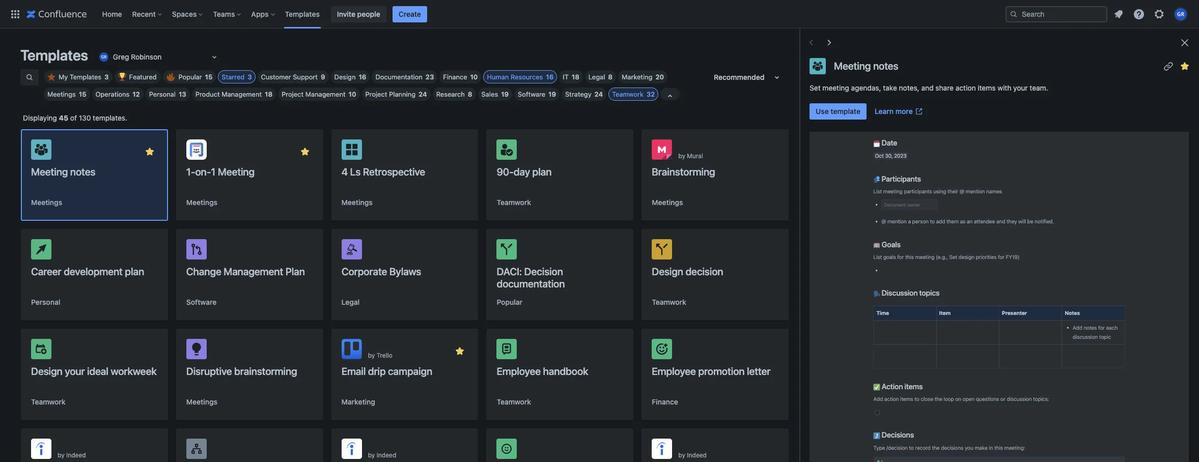 Task type: vqa. For each thing, say whether or not it's contained in the screenshot.
FINANCE button
yes



Task type: locate. For each thing, give the bounding box(es) containing it.
management down 9 on the left top
[[305, 90, 346, 98]]

teamwork button for design your ideal workweek
[[31, 397, 66, 407]]

0 horizontal spatial employee
[[497, 366, 541, 377]]

use template
[[816, 107, 861, 116]]

1 vertical spatial plan
[[125, 266, 144, 278]]

management left plan
[[224, 266, 283, 278]]

0 vertical spatial finance
[[443, 73, 467, 81]]

0 vertical spatial software
[[518, 90, 546, 98]]

8 right research
[[468, 90, 472, 98]]

None text field
[[98, 52, 100, 62]]

indeed
[[66, 452, 86, 459], [377, 452, 396, 459], [687, 452, 707, 459]]

0 horizontal spatial software
[[186, 298, 217, 307]]

0 horizontal spatial unstar meeting notes image
[[144, 146, 156, 158]]

banner
[[0, 0, 1200, 29]]

documentation
[[376, 73, 423, 81]]

personal
[[149, 90, 176, 98], [31, 298, 60, 307]]

1-on-1 meeting
[[186, 166, 255, 178]]

software for software 19
[[518, 90, 546, 98]]

1 horizontal spatial indeed
[[377, 452, 396, 459]]

0 horizontal spatial legal
[[342, 298, 360, 307]]

1 project from the left
[[282, 90, 304, 98]]

1 vertical spatial software
[[186, 298, 217, 307]]

marketing for marketing
[[342, 398, 375, 406]]

0 horizontal spatial 16
[[359, 73, 366, 81]]

1 horizontal spatial legal
[[589, 73, 605, 81]]

project down customer support 9
[[282, 90, 304, 98]]

promotion
[[699, 366, 745, 377]]

0 horizontal spatial marketing
[[342, 398, 375, 406]]

management down starred 3
[[222, 90, 262, 98]]

1 vertical spatial notes
[[70, 166, 95, 178]]

project
[[282, 90, 304, 98], [365, 90, 387, 98]]

starred 3
[[222, 73, 252, 81]]

0 horizontal spatial 24
[[419, 90, 427, 98]]

popular button
[[497, 297, 523, 308]]

3 by indeed from the left
[[679, 452, 707, 459]]

apps button
[[248, 6, 279, 22]]

finance
[[443, 73, 467, 81], [652, 398, 678, 406]]

0 horizontal spatial 8
[[468, 90, 472, 98]]

1 vertical spatial your
[[65, 366, 85, 377]]

human resources 16
[[487, 73, 554, 81]]

0 vertical spatial 10
[[470, 73, 478, 81]]

popular up 13 in the left of the page
[[179, 73, 202, 81]]

1 horizontal spatial 10
[[470, 73, 478, 81]]

2 horizontal spatial by indeed
[[679, 452, 707, 459]]

19 right 'sales'
[[501, 90, 509, 98]]

1 horizontal spatial personal
[[149, 90, 176, 98]]

marketing button
[[342, 397, 375, 407]]

disruptive
[[186, 366, 232, 377]]

templates right apps popup button
[[285, 9, 320, 18]]

0 vertical spatial templates
[[285, 9, 320, 18]]

brainstorming
[[652, 166, 715, 178]]

1 horizontal spatial design
[[334, 73, 356, 81]]

3 by indeed button from the left
[[642, 429, 789, 462]]

0 vertical spatial popular
[[179, 73, 202, 81]]

set
[[810, 84, 821, 92]]

0 horizontal spatial notes
[[70, 166, 95, 178]]

18 right it
[[572, 73, 580, 81]]

0 vertical spatial meeting notes
[[834, 60, 899, 72]]

1 horizontal spatial software
[[518, 90, 546, 98]]

24 down '23'
[[419, 90, 427, 98]]

plan right development
[[125, 266, 144, 278]]

0 vertical spatial design
[[334, 73, 356, 81]]

3 right the starred
[[248, 73, 252, 81]]

spaces
[[172, 9, 197, 18]]

fewer categories image
[[664, 90, 677, 102]]

15
[[205, 73, 213, 81], [79, 90, 86, 98]]

0 vertical spatial personal
[[149, 90, 176, 98]]

1 horizontal spatial popular
[[497, 298, 523, 307]]

recommended
[[714, 73, 765, 81]]

18 down customer
[[265, 90, 273, 98]]

1 horizontal spatial by indeed
[[368, 452, 396, 459]]

share link image
[[1163, 60, 1175, 72]]

employee promotion letter
[[652, 366, 771, 377]]

customer
[[261, 73, 291, 81]]

1 vertical spatial 15
[[79, 90, 86, 98]]

employee up finance button
[[652, 366, 696, 377]]

retrospective
[[363, 166, 425, 178]]

0 horizontal spatial 19
[[501, 90, 509, 98]]

16
[[359, 73, 366, 81], [546, 73, 554, 81]]

0 horizontal spatial design
[[31, 366, 62, 377]]

your right with
[[1014, 84, 1028, 92]]

1 horizontal spatial 8
[[608, 73, 613, 81]]

meeting
[[823, 84, 850, 92]]

plan for career development plan
[[125, 266, 144, 278]]

2 horizontal spatial by indeed button
[[642, 429, 789, 462]]

15 down 'my templates' on the top left of page
[[79, 90, 86, 98]]

1 horizontal spatial unstar meeting notes image
[[1179, 60, 1191, 72]]

by trello
[[368, 352, 393, 360]]

plan for 90-day plan
[[533, 166, 552, 178]]

templates
[[285, 9, 320, 18], [20, 46, 88, 64], [70, 73, 101, 81]]

open search bar image
[[25, 73, 34, 81]]

0 vertical spatial notes
[[873, 60, 899, 72]]

share
[[936, 84, 954, 92]]

1 vertical spatial 8
[[468, 90, 472, 98]]

agendas,
[[851, 84, 882, 92]]

19 for software 19
[[549, 90, 556, 98]]

software down "change"
[[186, 298, 217, 307]]

1 horizontal spatial 3
[[248, 73, 252, 81]]

1 19 from the left
[[501, 90, 509, 98]]

change
[[186, 266, 221, 278]]

your left ideal
[[65, 366, 85, 377]]

0 horizontal spatial finance
[[443, 73, 467, 81]]

18
[[572, 73, 580, 81], [265, 90, 273, 98]]

unstar 1-on-1 meeting image
[[299, 146, 311, 158]]

0 horizontal spatial meeting notes
[[31, 166, 95, 178]]

legal for legal 8
[[589, 73, 605, 81]]

1 horizontal spatial employee
[[652, 366, 696, 377]]

learn
[[875, 107, 894, 116]]

legal
[[589, 73, 605, 81], [342, 298, 360, 307]]

employee
[[497, 366, 541, 377], [652, 366, 696, 377]]

0 horizontal spatial 3
[[104, 73, 109, 81]]

10 down design 16
[[349, 90, 356, 98]]

home
[[102, 9, 122, 18]]

plan right the day
[[533, 166, 552, 178]]

1 vertical spatial unstar meeting notes image
[[144, 146, 156, 158]]

project for project planning 24
[[365, 90, 387, 98]]

by indeed for 1st by indeed button
[[58, 452, 86, 459]]

confluence image
[[26, 8, 87, 20], [26, 8, 87, 20]]

2 project from the left
[[365, 90, 387, 98]]

1 horizontal spatial 16
[[546, 73, 554, 81]]

32
[[647, 90, 655, 98]]

1 indeed from the left
[[66, 452, 86, 459]]

0 horizontal spatial meeting
[[31, 166, 68, 178]]

plan
[[286, 266, 305, 278]]

templates right my at the left
[[70, 73, 101, 81]]

and
[[922, 84, 934, 92]]

2 horizontal spatial design
[[652, 266, 684, 278]]

1 vertical spatial 18
[[265, 90, 273, 98]]

templates up my at the left
[[20, 46, 88, 64]]

legal down corporate
[[342, 298, 360, 307]]

1 vertical spatial legal
[[342, 298, 360, 307]]

1 vertical spatial personal
[[31, 298, 60, 307]]

meetings button for disruptive brainstorming
[[186, 397, 217, 407]]

1 horizontal spatial finance
[[652, 398, 678, 406]]

teamwork 32
[[612, 90, 655, 98]]

finance button
[[652, 397, 678, 407]]

0 vertical spatial your
[[1014, 84, 1028, 92]]

8
[[608, 73, 613, 81], [468, 90, 472, 98]]

1 horizontal spatial 19
[[549, 90, 556, 98]]

0 horizontal spatial by indeed
[[58, 452, 86, 459]]

0 vertical spatial 18
[[572, 73, 580, 81]]

1 by indeed from the left
[[58, 452, 86, 459]]

0 vertical spatial unstar meeting notes image
[[1179, 60, 1191, 72]]

1 horizontal spatial marketing
[[622, 73, 653, 81]]

employee for employee promotion letter
[[652, 366, 696, 377]]

1 vertical spatial design
[[652, 266, 684, 278]]

19 left strategy
[[549, 90, 556, 98]]

marketing up teamwork 32
[[622, 73, 653, 81]]

employee left 'handbook'
[[497, 366, 541, 377]]

software 19
[[518, 90, 556, 98]]

0 horizontal spatial by indeed button
[[21, 429, 168, 462]]

sales
[[482, 90, 498, 98]]

popular down the "documentation"
[[497, 298, 523, 307]]

24 down legal 8
[[595, 90, 603, 98]]

unstar meeting notes image
[[1179, 60, 1191, 72], [144, 146, 156, 158]]

management
[[222, 90, 262, 98], [305, 90, 346, 98], [224, 266, 283, 278]]

email
[[342, 366, 366, 377]]

marketing down "email"
[[342, 398, 375, 406]]

2 by indeed from the left
[[368, 452, 396, 459]]

by indeed for 2nd by indeed button from left
[[368, 452, 396, 459]]

software for software
[[186, 298, 217, 307]]

2 19 from the left
[[549, 90, 556, 98]]

1 horizontal spatial 24
[[595, 90, 603, 98]]

1 horizontal spatial notes
[[873, 60, 899, 72]]

2 3 from the left
[[248, 73, 252, 81]]

customer support 9
[[261, 73, 325, 81]]

1 vertical spatial finance
[[652, 398, 678, 406]]

marketing
[[622, 73, 653, 81], [342, 398, 375, 406]]

use
[[816, 107, 829, 116]]

marketing for marketing 20
[[622, 73, 653, 81]]

daci:
[[497, 266, 522, 278]]

0 vertical spatial legal
[[589, 73, 605, 81]]

personal 13
[[149, 90, 186, 98]]

0 horizontal spatial 10
[[349, 90, 356, 98]]

bylaws
[[390, 266, 421, 278]]

personal down the career
[[31, 298, 60, 307]]

0 horizontal spatial plan
[[125, 266, 144, 278]]

1 by indeed button from the left
[[21, 429, 168, 462]]

1 vertical spatial marketing
[[342, 398, 375, 406]]

meetings button for meeting notes
[[31, 198, 62, 208]]

0 horizontal spatial your
[[65, 366, 85, 377]]

teamwork button for 90-day plan
[[497, 198, 531, 208]]

marketing 20
[[622, 73, 664, 81]]

employee for employee handbook
[[497, 366, 541, 377]]

1
[[211, 166, 216, 178]]

15 up product
[[205, 73, 213, 81]]

10 left human
[[470, 73, 478, 81]]

notification icon image
[[1113, 8, 1125, 20]]

0 horizontal spatial personal
[[31, 298, 60, 307]]

3 up operations on the left of page
[[104, 73, 109, 81]]

software down 'resources'
[[518, 90, 546, 98]]

open image
[[208, 51, 221, 63]]

2 16 from the left
[[546, 73, 554, 81]]

16 left it
[[546, 73, 554, 81]]

1 horizontal spatial plan
[[533, 166, 552, 178]]

email drip campaign
[[342, 366, 433, 377]]

1 horizontal spatial project
[[365, 90, 387, 98]]

by indeed button
[[21, 429, 168, 462], [331, 429, 479, 462], [642, 429, 789, 462]]

project for project management 10
[[282, 90, 304, 98]]

settings icon image
[[1154, 8, 1166, 20]]

2 employee from the left
[[652, 366, 696, 377]]

project left planning
[[365, 90, 387, 98]]

2 vertical spatial templates
[[70, 73, 101, 81]]

0 horizontal spatial project
[[282, 90, 304, 98]]

legal up strategy 24
[[589, 73, 605, 81]]

greg robinson
[[113, 52, 162, 61]]

0 vertical spatial 8
[[608, 73, 613, 81]]

by
[[679, 152, 686, 160], [368, 352, 375, 360], [58, 452, 65, 459], [368, 452, 375, 459], [679, 452, 686, 459]]

personal left 13 in the left of the page
[[149, 90, 176, 98]]

2 by indeed button from the left
[[331, 429, 479, 462]]

0 vertical spatial 15
[[205, 73, 213, 81]]

1 horizontal spatial by indeed button
[[331, 429, 479, 462]]

legal for legal
[[342, 298, 360, 307]]

1 employee from the left
[[497, 366, 541, 377]]

Document owner field
[[882, 200, 937, 210]]

development
[[64, 266, 123, 278]]

2 horizontal spatial meeting
[[834, 60, 871, 72]]

2 vertical spatial design
[[31, 366, 62, 377]]

invite people
[[337, 9, 380, 18]]

teamwork for employee handbook
[[497, 398, 531, 406]]

0 vertical spatial marketing
[[622, 73, 653, 81]]

next template image
[[824, 37, 836, 49]]

global element
[[6, 0, 1004, 28]]

8 up teamwork 32
[[608, 73, 613, 81]]

0 vertical spatial plan
[[533, 166, 552, 178]]

1 horizontal spatial meeting
[[218, 166, 255, 178]]

campaign
[[388, 366, 433, 377]]

meetings 15
[[47, 90, 86, 98]]

template
[[831, 107, 861, 116]]

0 horizontal spatial indeed
[[66, 452, 86, 459]]

16 left documentation
[[359, 73, 366, 81]]

employee handbook
[[497, 366, 589, 377]]

2 horizontal spatial indeed
[[687, 452, 707, 459]]

design 16
[[334, 73, 366, 81]]

brainstorming
[[234, 366, 297, 377]]

it
[[563, 73, 569, 81]]



Task type: describe. For each thing, give the bounding box(es) containing it.
learn more
[[875, 107, 913, 116]]

research
[[436, 90, 465, 98]]

teamwork for design decision
[[652, 298, 687, 307]]

product management 18
[[195, 90, 273, 98]]

design for design 16
[[334, 73, 356, 81]]

sales 19
[[482, 90, 509, 98]]

meetings button for 4 ls retrospective
[[342, 198, 373, 208]]

trello
[[377, 352, 393, 360]]

create link
[[393, 6, 427, 22]]

notes,
[[899, 84, 920, 92]]

1 vertical spatial templates
[[20, 46, 88, 64]]

finance for finance 10
[[443, 73, 467, 81]]

design decision
[[652, 266, 724, 278]]

recent button
[[129, 6, 166, 22]]

apps
[[251, 9, 269, 18]]

recent
[[132, 9, 156, 18]]

research 8
[[436, 90, 472, 98]]

more
[[896, 107, 913, 116]]

team.
[[1030, 84, 1049, 92]]

meetings for ls
[[342, 198, 373, 207]]

teamwork button for employee handbook
[[497, 397, 531, 407]]

3 indeed from the left
[[687, 452, 707, 459]]

12
[[133, 90, 140, 98]]

career
[[31, 266, 61, 278]]

letter
[[747, 366, 771, 377]]

1 horizontal spatial your
[[1014, 84, 1028, 92]]

close image
[[1179, 37, 1191, 49]]

templates.
[[93, 114, 127, 122]]

resources
[[511, 73, 543, 81]]

operations 12
[[96, 90, 140, 98]]

8 for legal 8
[[608, 73, 613, 81]]

project management 10
[[282, 90, 356, 98]]

previous template image
[[805, 37, 818, 49]]

by indeed for first by indeed button from right
[[679, 452, 707, 459]]

drip
[[368, 366, 386, 377]]

handbook
[[543, 366, 589, 377]]

meetings for on-
[[186, 198, 217, 207]]

personal button
[[31, 297, 60, 308]]

appswitcher icon image
[[9, 8, 21, 20]]

legal 8
[[589, 73, 613, 81]]

0 horizontal spatial 18
[[265, 90, 273, 98]]

corporate bylaws
[[342, 266, 421, 278]]

1 horizontal spatial 15
[[205, 73, 213, 81]]

23
[[426, 73, 434, 81]]

corporate
[[342, 266, 387, 278]]

finance 10
[[443, 73, 478, 81]]

legal button
[[342, 297, 360, 308]]

learn more link
[[869, 103, 929, 120]]

45
[[59, 114, 68, 122]]

management for product
[[222, 90, 262, 98]]

0 horizontal spatial 15
[[79, 90, 86, 98]]

personal for personal
[[31, 298, 60, 307]]

robinson
[[131, 52, 162, 61]]

Search field
[[1006, 6, 1108, 22]]

decision
[[686, 266, 724, 278]]

90-day plan
[[497, 166, 552, 178]]

use template button
[[810, 103, 867, 120]]

operations
[[96, 90, 130, 98]]

20
[[656, 73, 664, 81]]

0 horizontal spatial popular
[[179, 73, 202, 81]]

4
[[342, 166, 348, 178]]

design for design decision
[[652, 266, 684, 278]]

finance for finance
[[652, 398, 678, 406]]

search image
[[1010, 10, 1018, 18]]

1 16 from the left
[[359, 73, 366, 81]]

meetings button for 1-on-1 meeting
[[186, 198, 217, 208]]

ls
[[350, 166, 361, 178]]

1 vertical spatial 10
[[349, 90, 356, 98]]

support
[[293, 73, 318, 81]]

teamwork for 90-day plan
[[497, 198, 531, 207]]

9
[[321, 73, 325, 81]]

with
[[998, 84, 1012, 92]]

by mural
[[679, 152, 703, 160]]

mural
[[687, 152, 703, 160]]

displaying
[[23, 114, 57, 122]]

1 3 from the left
[[104, 73, 109, 81]]

people
[[357, 9, 380, 18]]

1 24 from the left
[[419, 90, 427, 98]]

templates inside global element
[[285, 9, 320, 18]]

design for design your ideal workweek
[[31, 366, 62, 377]]

meetings for notes
[[31, 198, 62, 207]]

1 vertical spatial popular
[[497, 298, 523, 307]]

unstar email drip campaign image
[[454, 345, 466, 358]]

workweek
[[111, 366, 157, 377]]

daci: decision documentation
[[497, 266, 565, 290]]

banner containing home
[[0, 0, 1200, 29]]

strategy 24
[[565, 90, 603, 98]]

career development plan
[[31, 266, 144, 278]]

displaying 45 of 130 templates.
[[23, 114, 127, 122]]

planning
[[389, 90, 416, 98]]

1 horizontal spatial 18
[[572, 73, 580, 81]]

templates link
[[282, 6, 323, 22]]

take
[[883, 84, 897, 92]]

personal for personal 13
[[149, 90, 176, 98]]

teams button
[[210, 6, 245, 22]]

teamwork for design your ideal workweek
[[31, 398, 66, 406]]

meetings button for brainstorming
[[652, 198, 683, 208]]

my templates
[[59, 73, 101, 81]]

software button
[[186, 297, 217, 308]]

help icon image
[[1133, 8, 1146, 20]]

13
[[179, 90, 186, 98]]

invite people button
[[331, 6, 386, 22]]

day
[[514, 166, 530, 178]]

featured button
[[114, 70, 161, 84]]

set meeting agendas, take notes, and share action items with your team.
[[810, 84, 1049, 92]]

home link
[[99, 6, 125, 22]]

greg
[[113, 52, 129, 61]]

action
[[956, 84, 976, 92]]

teams
[[213, 9, 235, 18]]

starred
[[222, 73, 245, 81]]

meetings for brainstorming
[[186, 398, 217, 406]]

strategy
[[565, 90, 592, 98]]

documentation
[[497, 278, 565, 290]]

disruptive brainstorming
[[186, 366, 297, 377]]

2 24 from the left
[[595, 90, 603, 98]]

spaces button
[[169, 6, 207, 22]]

19 for sales 19
[[501, 90, 509, 98]]

8 for research 8
[[468, 90, 472, 98]]

change management plan
[[186, 266, 305, 278]]

1 horizontal spatial meeting notes
[[834, 60, 899, 72]]

of
[[70, 114, 77, 122]]

human
[[487, 73, 509, 81]]

1 vertical spatial meeting notes
[[31, 166, 95, 178]]

2 indeed from the left
[[377, 452, 396, 459]]

management for project
[[305, 90, 346, 98]]

4 ls retrospective
[[342, 166, 425, 178]]

management for change
[[224, 266, 283, 278]]

teamwork button for design decision
[[652, 297, 687, 308]]

product
[[195, 90, 220, 98]]



